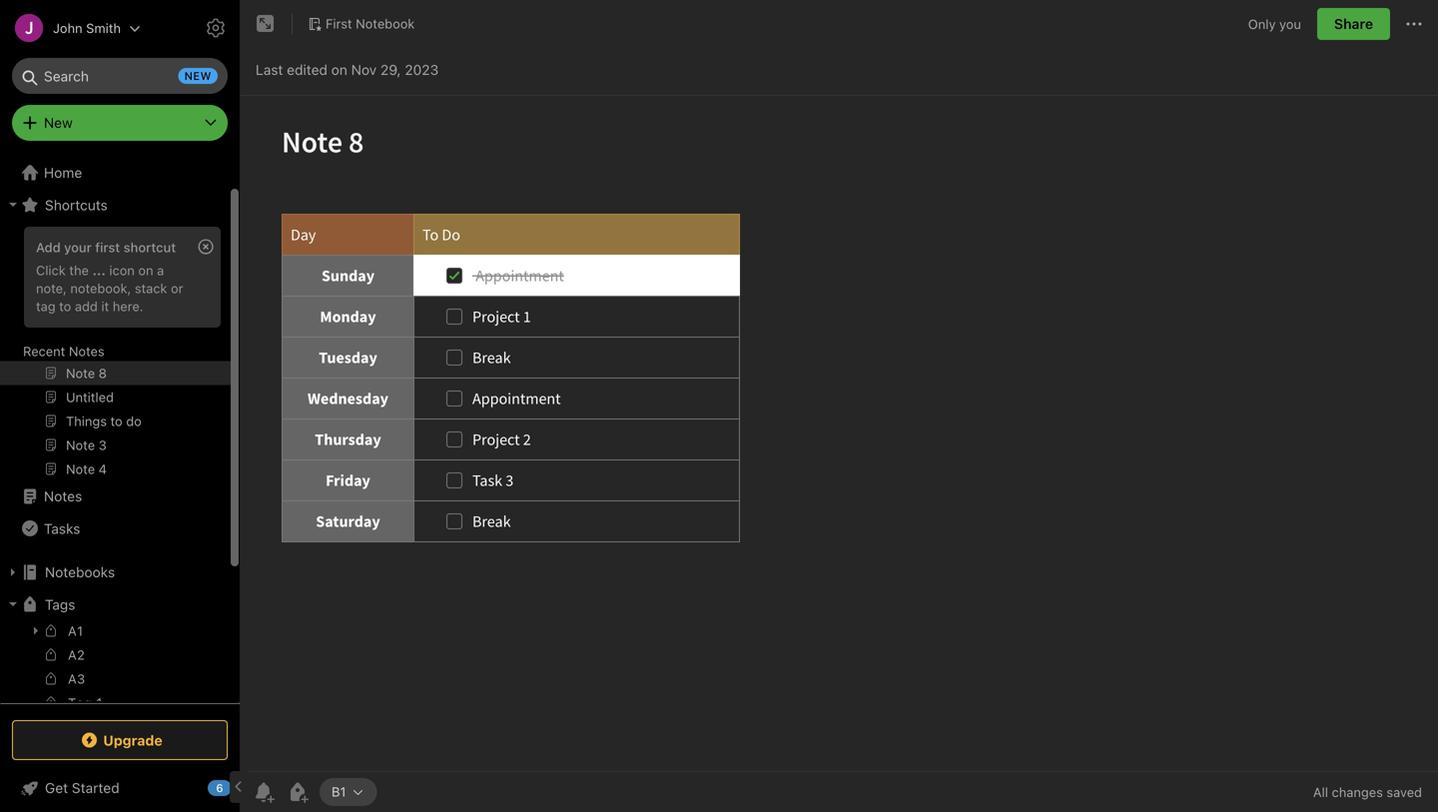 Task type: locate. For each thing, give the bounding box(es) containing it.
notes
[[69, 344, 105, 359], [44, 488, 82, 504]]

tasks
[[44, 520, 80, 537]]

0 vertical spatial on
[[331, 61, 347, 78]]

group containing a1
[[0, 619, 231, 796]]

0 horizontal spatial on
[[138, 263, 153, 278]]

settings image
[[204, 16, 228, 40]]

tree
[[0, 157, 240, 812]]

tasks button
[[0, 512, 231, 544]]

all changes saved
[[1313, 785, 1422, 800]]

or
[[171, 281, 183, 296]]

new
[[44, 114, 73, 131]]

1 vertical spatial on
[[138, 263, 153, 278]]

1 horizontal spatial on
[[331, 61, 347, 78]]

all
[[1313, 785, 1328, 800]]

recent
[[23, 344, 65, 359]]

1 group from the top
[[0, 221, 231, 488]]

on
[[331, 61, 347, 78], [138, 263, 153, 278]]

click
[[36, 263, 66, 278]]

home link
[[0, 157, 240, 189]]

group containing add your first shortcut
[[0, 221, 231, 488]]

nov
[[351, 61, 377, 78]]

john
[[53, 20, 83, 35]]

here.
[[113, 298, 143, 313]]

your
[[64, 240, 92, 255]]

notes inside notes link
[[44, 488, 82, 504]]

a
[[157, 263, 164, 278]]

tags button
[[0, 588, 231, 620]]

shortcuts
[[45, 197, 108, 213]]

Note Editor text field
[[240, 96, 1438, 771]]

edited
[[287, 61, 328, 78]]

0 vertical spatial notes
[[69, 344, 105, 359]]

on left 'nov'
[[331, 61, 347, 78]]

new search field
[[26, 58, 218, 94]]

icon
[[109, 263, 135, 278]]

1
[[96, 695, 102, 710]]

john smith
[[53, 20, 121, 35]]

on left a
[[138, 263, 153, 278]]

...
[[92, 263, 106, 278]]

expand note image
[[254, 12, 278, 36]]

stack
[[135, 281, 167, 296]]

add
[[75, 298, 98, 313]]

2 group from the top
[[0, 619, 231, 796]]

group
[[0, 221, 231, 488], [0, 619, 231, 796]]

add your first shortcut
[[36, 240, 176, 255]]

icon on a note, notebook, stack or tag to add it here.
[[36, 263, 183, 313]]

1 vertical spatial group
[[0, 619, 231, 796]]

a3
[[68, 671, 85, 686]]

1 vertical spatial notes
[[44, 488, 82, 504]]

tree containing home
[[0, 157, 240, 812]]

6
[[216, 782, 223, 795]]

a2
[[68, 647, 85, 662]]

More actions field
[[1402, 8, 1426, 40]]

0 vertical spatial group
[[0, 221, 231, 488]]

new
[[184, 69, 212, 82]]

Help and Learning task checklist field
[[0, 772, 240, 804]]

shortcut
[[124, 240, 176, 255]]

a3 link
[[0, 668, 231, 692]]

a1 link
[[0, 619, 231, 644]]

add a reminder image
[[252, 780, 276, 804]]

note,
[[36, 281, 67, 296]]

saved
[[1387, 785, 1422, 800]]

tag
[[36, 298, 56, 313]]

shortcuts button
[[0, 189, 231, 221]]

it
[[101, 298, 109, 313]]

a1
[[68, 623, 83, 638]]

only
[[1248, 16, 1276, 31]]

notebook
[[356, 16, 415, 31]]

recent notes
[[23, 344, 105, 359]]

notes up the tasks at left
[[44, 488, 82, 504]]

to
[[59, 298, 71, 313]]

notes right recent
[[69, 344, 105, 359]]

notes link
[[0, 480, 231, 512]]



Task type: vqa. For each thing, say whether or not it's contained in the screenshot.
Notebooks link
yes



Task type: describe. For each thing, give the bounding box(es) containing it.
share button
[[1317, 8, 1390, 40]]

Search text field
[[26, 58, 214, 94]]

add tag image
[[286, 780, 310, 804]]

group for shortcuts
[[0, 221, 231, 488]]

click to collapse image
[[232, 775, 247, 799]]

29,
[[381, 61, 401, 78]]

last
[[256, 61, 283, 78]]

expand notebooks image
[[5, 564, 21, 580]]

b1
[[332, 784, 346, 799]]

smith
[[86, 20, 121, 35]]

2023
[[405, 61, 439, 78]]

started
[[72, 780, 119, 796]]

notebook,
[[70, 281, 131, 296]]

notes inside group
[[69, 344, 105, 359]]

on inside note window element
[[331, 61, 347, 78]]

upgrade
[[103, 732, 163, 748]]

group for tags
[[0, 619, 231, 796]]

Account field
[[0, 8, 141, 48]]

share
[[1334, 15, 1373, 32]]

expand tags image
[[5, 596, 21, 612]]

a2 link
[[0, 644, 231, 668]]

you
[[1280, 16, 1301, 31]]

tags
[[45, 596, 75, 613]]

only you
[[1248, 16, 1301, 31]]

new button
[[12, 105, 228, 141]]

B1 Tag actions field
[[346, 785, 365, 799]]

first notebook
[[326, 16, 415, 31]]

tag
[[68, 695, 92, 710]]

notebooks link
[[0, 556, 231, 588]]

changes
[[1332, 785, 1383, 800]]

first
[[95, 240, 120, 255]]

add
[[36, 240, 61, 255]]

get
[[45, 780, 68, 796]]

get started
[[45, 780, 119, 796]]

tag 1
[[68, 695, 102, 710]]

note window element
[[240, 0, 1438, 812]]

first
[[326, 16, 352, 31]]

upgrade button
[[12, 720, 228, 760]]

notebooks
[[45, 564, 115, 580]]

b1 button
[[320, 778, 377, 806]]

the
[[69, 263, 89, 278]]

on inside icon on a note, notebook, stack or tag to add it here.
[[138, 263, 153, 278]]

last edited on nov 29, 2023
[[256, 61, 439, 78]]

first notebook button
[[301, 10, 422, 38]]

more actions image
[[1402, 12, 1426, 36]]

click the ...
[[36, 263, 106, 278]]

home
[[44, 164, 82, 181]]

tag 1 link
[[0, 692, 231, 716]]



